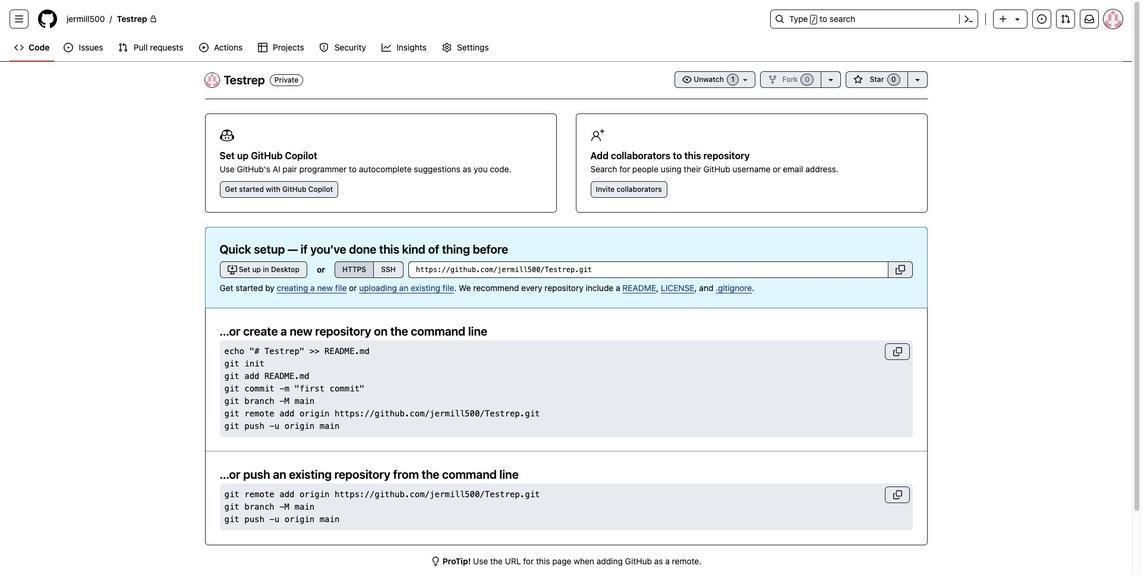 Task type: describe. For each thing, give the bounding box(es) containing it.
table image
[[258, 43, 267, 52]]

graph image
[[381, 43, 391, 52]]

copilot image
[[220, 128, 234, 143]]

copy to clipboard image
[[895, 265, 905, 275]]

repo forked image
[[768, 75, 778, 84]]

1 copy to clipboard image from the top
[[893, 347, 902, 356]]

shield image
[[319, 43, 329, 52]]

0 users starred this repository element
[[887, 74, 900, 86]]

lock image
[[150, 15, 157, 23]]

eye image
[[682, 75, 692, 84]]

git pull request image for the right "issue opened" image
[[1061, 14, 1071, 24]]

command palette image
[[964, 14, 974, 24]]

owner avatar image
[[205, 73, 219, 87]]

notifications image
[[1085, 14, 1094, 24]]



Task type: vqa. For each thing, say whether or not it's contained in the screenshot.
0 to the middle
no



Task type: locate. For each thing, give the bounding box(es) containing it.
1 vertical spatial git pull request image
[[118, 43, 128, 52]]

issue opened image
[[1037, 14, 1047, 24], [64, 43, 73, 52]]

1 vertical spatial copy to clipboard image
[[893, 490, 902, 500]]

code image
[[14, 43, 24, 52]]

light bulb image
[[431, 557, 440, 566]]

issue opened image right triangle down image
[[1037, 14, 1047, 24]]

copy to clipboard image
[[893, 347, 902, 356], [893, 490, 902, 500]]

gear image
[[442, 43, 451, 52]]

play image
[[199, 43, 208, 52]]

add this repository to a list image
[[913, 75, 922, 84]]

git pull request image for bottom "issue opened" image
[[118, 43, 128, 52]]

0 horizontal spatial git pull request image
[[118, 43, 128, 52]]

0 vertical spatial git pull request image
[[1061, 14, 1071, 24]]

Clone URL text field
[[408, 262, 888, 278]]

triangle down image
[[1013, 14, 1022, 24]]

2 copy to clipboard image from the top
[[893, 490, 902, 500]]

0 horizontal spatial issue opened image
[[64, 43, 73, 52]]

person add image
[[591, 128, 605, 143]]

1 vertical spatial issue opened image
[[64, 43, 73, 52]]

0 vertical spatial issue opened image
[[1037, 14, 1047, 24]]

issue opened image right code image
[[64, 43, 73, 52]]

1 horizontal spatial issue opened image
[[1037, 14, 1047, 24]]

0 vertical spatial copy to clipboard image
[[893, 347, 902, 356]]

git pull request image
[[1061, 14, 1071, 24], [118, 43, 128, 52]]

star image
[[854, 75, 863, 84]]

banner
[[0, 0, 1132, 62]]

desktop download image
[[227, 265, 237, 275]]

footer
[[0, 567, 1132, 575]]

see your forks of this repository image
[[826, 75, 836, 84]]

1 horizontal spatial git pull request image
[[1061, 14, 1071, 24]]

list
[[62, 10, 763, 29]]

homepage image
[[38, 10, 57, 29]]



